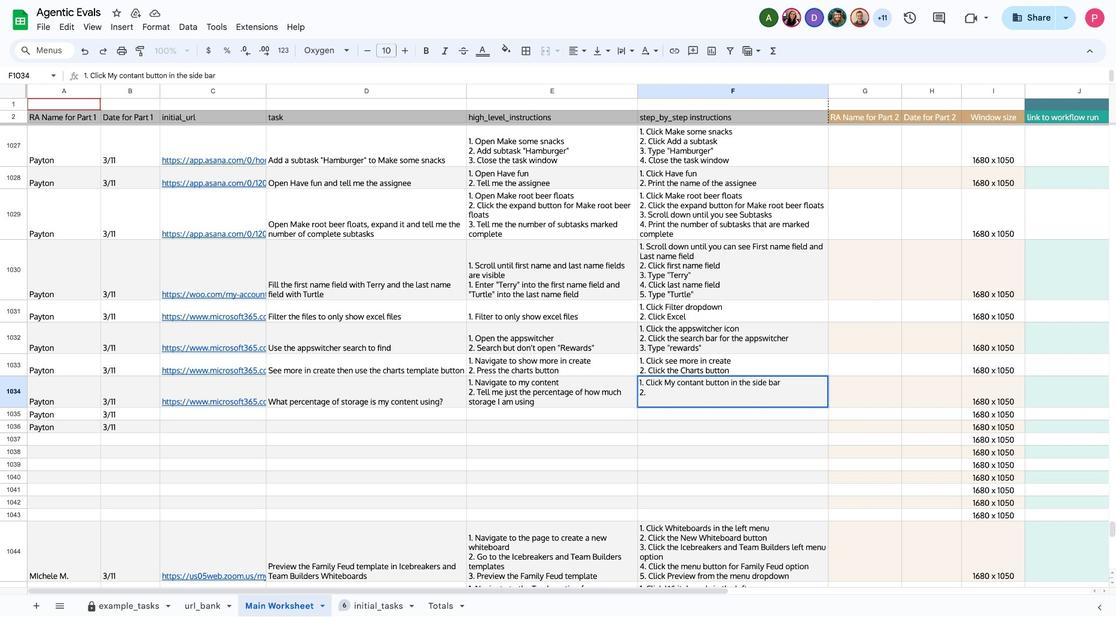 Task type: locate. For each thing, give the bounding box(es) containing it.
hide the menus (ctrl+shift+f) image
[[1084, 45, 1096, 57]]

paint format image
[[134, 45, 146, 57]]

None text field
[[84, 69, 1107, 84]]

borders image
[[519, 42, 533, 59]]

strikethrough (⌘+shift+x) image
[[458, 45, 470, 57]]

Rename text field
[[32, 5, 107, 19]]

document status: saved to drive. image
[[149, 7, 161, 19]]

angela cha image
[[761, 9, 777, 26]]

2 horizontal spatial toolbar
[[484, 595, 486, 617]]

add sheet image
[[31, 600, 41, 611]]

dylan oquin image
[[806, 9, 823, 26]]

menu bar inside menu bar banner
[[32, 16, 309, 35]]

None text field
[[5, 70, 49, 81]]

1 toolbar from the left
[[25, 595, 74, 617]]

menu item
[[32, 20, 55, 34], [55, 20, 79, 34], [79, 20, 106, 34], [106, 20, 138, 34], [138, 20, 175, 34], [175, 20, 202, 34], [202, 20, 232, 34], [232, 20, 283, 34], [283, 20, 309, 34]]

9 menu item from the left
[[283, 20, 309, 34]]

application
[[0, 0, 1116, 617]]

3 menu item from the left
[[79, 20, 106, 34]]

sheets home image
[[10, 9, 31, 30]]

last edit was seconds ago image
[[903, 11, 917, 25]]

quick sharing actions image
[[1064, 17, 1068, 36]]

menu bar banner
[[0, 0, 1116, 617]]

toolbar
[[25, 595, 74, 617], [75, 595, 481, 617], [484, 595, 486, 617]]

text color image
[[476, 42, 490, 56]]

1 horizontal spatial toolbar
[[75, 595, 481, 617]]

Font size field
[[377, 43, 401, 58]]

menu bar
[[32, 16, 309, 35]]

6 menu item from the left
[[175, 20, 202, 34]]

Zoom field
[[150, 42, 195, 60]]

insert link (⌘k) image
[[668, 45, 680, 57]]

0 horizontal spatial toolbar
[[25, 595, 74, 617]]

undo (⌘z) image
[[79, 45, 91, 57]]

2 toolbar from the left
[[75, 595, 481, 617]]

3 toolbar from the left
[[484, 595, 486, 617]]



Task type: vqa. For each thing, say whether or not it's contained in the screenshot.
Cara Nguyen Icon
yes



Task type: describe. For each thing, give the bounding box(es) containing it.
create a filter image
[[724, 45, 736, 57]]

bold (⌘b) image
[[420, 45, 432, 57]]

joe gershenson image
[[851, 9, 868, 26]]

F1034 field
[[640, 377, 826, 397]]

none text field inside the name box (⌘ + j) element
[[5, 70, 49, 81]]

Zoom text field
[[152, 43, 181, 60]]

Menus field
[[15, 42, 75, 59]]

Font size text field
[[377, 43, 396, 58]]

select merge type image
[[552, 43, 560, 47]]

7 menu item from the left
[[202, 20, 232, 34]]

5 menu item from the left
[[138, 20, 175, 34]]

increase font size (⌘+shift+period) image
[[399, 45, 411, 57]]

giulia masi image
[[829, 9, 845, 26]]

decrease font size (⌘+shift+comma) image
[[361, 45, 373, 57]]

insert comment (⌘+option+m) image
[[687, 45, 699, 57]]

main toolbar
[[74, 42, 783, 61]]

Star checkbox
[[86, 0, 135, 44]]

font list. oxygen selected. option
[[304, 42, 337, 59]]

all sheets image
[[50, 596, 69, 615]]

cara nguyen image
[[783, 9, 800, 26]]

decrease decimal places image
[[240, 45, 252, 57]]

add shortcut to drive image
[[130, 7, 142, 19]]

print (⌘p) image
[[116, 45, 128, 57]]

2 menu item from the left
[[55, 20, 79, 34]]

8 menu item from the left
[[232, 20, 283, 34]]

merge cells image
[[540, 45, 551, 57]]

increase decimal places image
[[258, 45, 270, 57]]

name box (⌘ + j) element
[[4, 69, 59, 83]]

redo (⌘y) image
[[97, 45, 109, 57]]

fill color image
[[500, 42, 513, 56]]

1 menu item from the left
[[32, 20, 55, 34]]

functions image
[[767, 42, 780, 59]]

italic (⌘i) image
[[439, 45, 451, 57]]

share. adept ai labs. anyone in this group with the link can open image
[[1012, 12, 1023, 23]]

insert chart image
[[706, 45, 718, 57]]

show all comments image
[[932, 11, 946, 25]]

4 menu item from the left
[[106, 20, 138, 34]]



